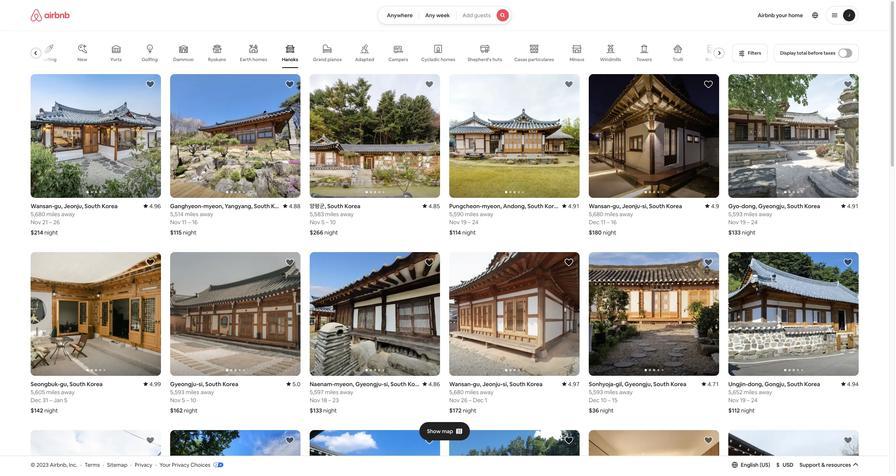 Task type: describe. For each thing, give the bounding box(es) containing it.
earth
[[240, 57, 252, 63]]

korea inside gyeongju-si, south korea 5,593 miles away nov 5 – 10 $162 night
[[223, 381, 239, 388]]

away inside the sonhyoja-gil, gyeongju, south korea 5,593 miles away dec 10 – 15 $36 night
[[620, 389, 633, 396]]

south inside seongbuk-gu, south korea 5,605 miles away dec 31 – jan 5 $142 night
[[70, 381, 86, 388]]

10 for dec 10 – 15
[[601, 397, 607, 404]]

airbnb your home
[[758, 12, 804, 19]]

towers
[[637, 57, 653, 63]]

minsus
[[570, 57, 585, 63]]

yurts
[[110, 57, 122, 63]]

$
[[777, 462, 780, 469]]

your
[[777, 12, 788, 19]]

4.71 out of 5 average rating image
[[702, 381, 720, 388]]

24 inside 5,590 miles away nov 19 – 24 $114 night
[[472, 219, 479, 226]]

4.91 for gyo-dong, gyeongju, south korea 5,593 miles away nov 19 – 24 $133 night
[[848, 203, 859, 210]]

sitemap
[[107, 462, 128, 469]]

particulares
[[529, 57, 554, 63]]

sonhyoja-
[[589, 381, 616, 388]]

5,680 inside wansan-gu, jeonju, south korea 5,680 miles away nov 21 – 26 $214 night
[[31, 211, 45, 218]]

miles inside wansan-gu, jeonju-si, south korea 5,680 miles away nov 26 – dec 1 $172 night
[[465, 389, 479, 396]]

5,514
[[170, 211, 184, 218]]

5,590 miles away nov 19 – 24 $114 night
[[450, 211, 494, 236]]

jan
[[54, 397, 63, 404]]

5 inside 양평군, south korea 5,583 miles away nov 5 – 10 $266 night
[[322, 219, 325, 226]]

away inside wansan-gu, jeonju, south korea 5,680 miles away nov 21 – 26 $214 night
[[61, 211, 75, 218]]

add to wishlist: jongno-gu, south korea image
[[704, 437, 714, 446]]

miles inside the sonhyoja-gil, gyeongju, south korea 5,593 miles away dec 10 – 15 $36 night
[[605, 389, 618, 396]]

dec inside seongbuk-gu, south korea 5,605 miles away dec 31 – jan 5 $142 night
[[31, 397, 41, 404]]

gyo-
[[729, 203, 742, 210]]

2023
[[36, 462, 49, 469]]

nov inside gyo-dong, gyeongju, south korea 5,593 miles away nov 19 – 24 $133 night
[[729, 219, 739, 226]]

gongju,
[[765, 381, 786, 388]]

korea inside wansan-gu, jeonju, south korea 5,680 miles away nov 21 – 26 $214 night
[[102, 203, 118, 210]]

nov inside wansan-gu, jeonju-si, south korea 5,680 miles away nov 26 – dec 1 $172 night
[[450, 397, 460, 404]]

add guests button
[[456, 6, 512, 24]]

양평군, south korea 5,583 miles away nov 5 – 10 $266 night
[[310, 203, 361, 236]]

gu, for dec 31 – jan 5
[[60, 381, 68, 388]]

양평군,
[[310, 203, 326, 210]]

16 inside wansan-gu, jeonju-si, south korea 5,680 miles away dec 11 – 16 $180 night
[[611, 219, 617, 226]]

10 for nov 5 – 10
[[330, 219, 336, 226]]

add to wishlist: pungsan-eup, andong, south korea image
[[844, 437, 853, 446]]

grand
[[313, 57, 327, 63]]

31
[[43, 397, 48, 404]]

none search field containing anywhere
[[378, 6, 512, 24]]

– inside 양평군, south korea 5,583 miles away nov 5 – 10 $266 night
[[326, 219, 329, 226]]

away inside wansan-gu, jeonju-si, south korea 5,680 miles away dec 11 – 16 $180 night
[[620, 211, 634, 218]]

dec inside wansan-gu, jeonju-si, south korea 5,680 miles away nov 26 – dec 1 $172 night
[[473, 397, 484, 404]]

nov inside 양평군, south korea 5,583 miles away nov 5 – 10 $266 night
[[310, 219, 320, 226]]

nov inside 5,590 miles away nov 19 – 24 $114 night
[[450, 219, 460, 226]]

your privacy choices link
[[160, 462, 224, 469]]

add to wishlist: daeseong-dong, wansan-gu, jeonju-si, south korea image
[[285, 437, 295, 446]]

24 for ungjin-
[[752, 397, 758, 404]]

display
[[781, 50, 797, 56]]

jeonju- for dec 11 – 16
[[622, 203, 643, 210]]

airbnb your home link
[[754, 7, 808, 23]]

ryokans
[[208, 57, 226, 63]]

21
[[42, 219, 48, 226]]

add to wishlist: pungcheon-myeon, andong, south korea image
[[565, 80, 574, 89]]

19 inside 5,590 miles away nov 19 – 24 $114 night
[[461, 219, 467, 226]]

shepherd's
[[468, 57, 492, 63]]

english
[[741, 462, 759, 469]]

support
[[800, 462, 821, 469]]

anywhere button
[[378, 6, 419, 24]]

riads
[[706, 57, 718, 63]]

support & resources
[[800, 462, 852, 469]]

10 inside gyeongju-si, south korea 5,593 miles away nov 5 – 10 $162 night
[[191, 397, 196, 404]]

add to wishlist: ungjin-dong, gongju, south korea image
[[844, 258, 853, 267]]

wansan-gu, jeonju-si, south korea 5,680 miles away nov 26 – dec 1 $172 night
[[450, 381, 543, 415]]

guests
[[474, 12, 491, 19]]

add to wishlist: naenam-myeon, gyeongju-si, south korea image
[[425, 258, 434, 267]]

miles inside 5,514 miles away nov 11 – 16 $115 night
[[185, 211, 199, 218]]

resources
[[827, 462, 852, 469]]

2 privacy from the left
[[172, 462, 190, 469]]

add to wishlist: sanbuk-myeon, yeoju-gun, south korea image
[[565, 437, 574, 446]]

night inside 5,514 miles away nov 11 – 16 $115 night
[[183, 229, 197, 236]]

$162
[[170, 407, 183, 415]]

miles inside 양평군, south korea 5,583 miles away nov 5 – 10 $266 night
[[325, 211, 339, 218]]

$133 inside gyo-dong, gyeongju, south korea 5,593 miles away nov 19 – 24 $133 night
[[729, 229, 741, 236]]

24 for gyo-
[[752, 219, 758, 226]]

night inside wansan-gu, jeonju, south korea 5,680 miles away nov 21 – 26 $214 night
[[44, 229, 58, 236]]

terms
[[85, 462, 100, 469]]

add to wishlist: gyeongju-si, south korea image
[[285, 258, 295, 267]]

night inside gyo-dong, gyeongju, south korea 5,593 miles away nov 19 – 24 $133 night
[[743, 229, 756, 236]]

4.85
[[429, 203, 440, 210]]

miles inside gyeongju-si, south korea 5,593 miles away nov 5 – 10 $162 night
[[186, 389, 199, 396]]

seongbuk-
[[31, 381, 60, 388]]

11 inside wansan-gu, jeonju-si, south korea 5,680 miles away dec 11 – 16 $180 night
[[601, 219, 606, 226]]

hanoks
[[282, 57, 298, 63]]

wansan- for wansan-gu, jeonju-si, south korea 5,680 miles away dec 11 – 16 $180 night
[[589, 203, 613, 210]]

add
[[463, 12, 473, 19]]

16 inside 5,514 miles away nov 11 – 16 $115 night
[[192, 219, 198, 226]]

&
[[822, 462, 826, 469]]

add to wishlist: sonhyoja-gil, gyeongju, south korea image
[[704, 258, 714, 267]]

miles inside 5,597 miles away nov 18 – 23 $133 night
[[325, 389, 339, 396]]

away inside ungjin-dong, gongju, south korea 5,652 miles away nov 19 – 24 $112 night
[[759, 389, 773, 396]]

korea inside 양평군, south korea 5,583 miles away nov 5 – 10 $266 night
[[345, 203, 361, 210]]

terms link
[[85, 462, 100, 469]]

26 inside wansan-gu, jeonju-si, south korea 5,680 miles away nov 26 – dec 1 $172 night
[[461, 397, 468, 404]]

show map
[[427, 428, 453, 435]]

5.0
[[293, 381, 301, 388]]

inc.
[[69, 462, 77, 469]]

11 inside 5,514 miles away nov 11 – 16 $115 night
[[182, 219, 187, 226]]

– inside 5,590 miles away nov 19 – 24 $114 night
[[468, 219, 471, 226]]

4.97 out of 5 average rating image
[[562, 381, 580, 388]]

night inside seongbuk-gu, south korea 5,605 miles away dec 31 – jan 5 $142 night
[[44, 407, 58, 415]]

– inside gyo-dong, gyeongju, south korea 5,593 miles away nov 19 – 24 $133 night
[[748, 219, 750, 226]]

gyo-dong, gyeongju, south korea 5,593 miles away nov 19 – 24 $133 night
[[729, 203, 821, 236]]

23
[[333, 397, 339, 404]]

night inside ungjin-dong, gongju, south korea 5,652 miles away nov 19 – 24 $112 night
[[742, 407, 755, 415]]

miles inside ungjin-dong, gongju, south korea 5,652 miles away nov 19 – 24 $112 night
[[744, 389, 758, 396]]

jeonju- for nov 26 – dec 1
[[483, 381, 503, 388]]

airbnb
[[758, 12, 775, 19]]

5 inside seongbuk-gu, south korea 5,605 miles away dec 31 – jan 5 $142 night
[[64, 397, 67, 404]]

$214
[[31, 229, 43, 236]]

26 inside wansan-gu, jeonju, south korea 5,680 miles away nov 21 – 26 $214 night
[[53, 219, 60, 226]]

away inside seongbuk-gu, south korea 5,605 miles away dec 31 – jan 5 $142 night
[[61, 389, 75, 396]]

away inside gyeongju-si, south korea 5,593 miles away nov 5 – 10 $162 night
[[201, 389, 214, 396]]

away inside gyo-dong, gyeongju, south korea 5,593 miles away nov 19 – 24 $133 night
[[759, 211, 773, 218]]

trulli
[[673, 57, 684, 63]]

add to wishlist: wansan-gu, jeonju-si, south korea image for 4.97
[[565, 258, 574, 267]]

surfing
[[41, 57, 57, 63]]

4.94 out of 5 average rating image
[[842, 381, 859, 388]]

– inside wansan-gu, jeonju, south korea 5,680 miles away nov 21 – 26 $214 night
[[49, 219, 52, 226]]

miles inside wansan-gu, jeonju-si, south korea 5,680 miles away dec 11 – 16 $180 night
[[605, 211, 619, 218]]

$114
[[450, 229, 461, 236]]

south inside wansan-gu, jeonju-si, south korea 5,680 miles away dec 11 – 16 $180 night
[[650, 203, 666, 210]]

4.9 out of 5 average rating image
[[705, 203, 720, 210]]

4.99
[[150, 381, 161, 388]]

5,597
[[310, 389, 324, 396]]

miles inside gyo-dong, gyeongju, south korea 5,593 miles away nov 19 – 24 $133 night
[[744, 211, 758, 218]]

$ usd
[[777, 462, 794, 469]]

5,593 for dec
[[589, 389, 603, 396]]

filters
[[748, 50, 762, 56]]

4.71
[[708, 381, 720, 388]]

night inside gyeongju-si, south korea 5,593 miles away nov 5 – 10 $162 night
[[184, 407, 198, 415]]

4.96 out of 5 average rating image
[[143, 203, 161, 210]]

5,597 miles away nov 18 – 23 $133 night
[[310, 389, 354, 415]]

golfing
[[142, 57, 158, 63]]

any week
[[426, 12, 450, 19]]

profile element
[[522, 0, 859, 31]]

nov inside 5,597 miles away nov 18 – 23 $133 night
[[310, 397, 320, 404]]

south inside gyo-dong, gyeongju, south korea 5,593 miles away nov 19 – 24 $133 night
[[788, 203, 804, 210]]

away inside 5,590 miles away nov 19 – 24 $114 night
[[480, 211, 494, 218]]

anywhere
[[387, 12, 413, 19]]

add to wishlist: 양평군, south korea image
[[425, 80, 434, 89]]

korea inside the sonhyoja-gil, gyeongju, south korea 5,593 miles away dec 10 – 15 $36 night
[[671, 381, 687, 388]]

miles inside 5,590 miles away nov 19 – 24 $114 night
[[465, 211, 479, 218]]

south inside the sonhyoja-gil, gyeongju, south korea 5,593 miles away dec 10 – 15 $36 night
[[654, 381, 670, 388]]

before
[[809, 50, 823, 56]]

©
[[31, 462, 35, 469]]

4.88
[[289, 203, 301, 210]]

– inside seongbuk-gu, south korea 5,605 miles away dec 31 – jan 5 $142 night
[[49, 397, 52, 404]]

south inside 양평군, south korea 5,583 miles away nov 5 – 10 $266 night
[[328, 203, 344, 210]]

your
[[160, 462, 171, 469]]

2 · from the left
[[103, 462, 104, 469]]

show map button
[[420, 423, 470, 441]]

night inside the sonhyoja-gil, gyeongju, south korea 5,593 miles away dec 10 – 15 $36 night
[[601, 407, 614, 415]]

© 2023 airbnb, inc. ·
[[31, 462, 82, 469]]

dec inside wansan-gu, jeonju-si, south korea 5,680 miles away dec 11 – 16 $180 night
[[589, 219, 600, 226]]

south inside ungjin-dong, gongju, south korea 5,652 miles away nov 19 – 24 $112 night
[[788, 381, 804, 388]]

casas particulares
[[515, 57, 554, 63]]

4.88 out of 5 average rating image
[[283, 203, 301, 210]]

gu, for nov 26 – dec 1
[[473, 381, 482, 388]]

filters button
[[733, 44, 768, 62]]

add guests
[[463, 12, 491, 19]]

19 for ungjin-
[[741, 397, 746, 404]]

4.86 out of 5 average rating image
[[423, 381, 440, 388]]



Task type: vqa. For each thing, say whether or not it's contained in the screenshot.


Task type: locate. For each thing, give the bounding box(es) containing it.
0 horizontal spatial 11
[[182, 219, 187, 226]]

None search field
[[378, 6, 512, 24]]

4.86
[[429, 381, 440, 388]]

5,590
[[450, 211, 464, 218]]

0 horizontal spatial wansan-
[[31, 203, 54, 210]]

$133 down 18
[[310, 407, 322, 415]]

cycladic
[[422, 57, 440, 63]]

$133 down gyo-
[[729, 229, 741, 236]]

nov left 21
[[31, 219, 41, 226]]

4.99 out of 5 average rating image
[[143, 381, 161, 388]]

gyeongju, inside gyo-dong, gyeongju, south korea 5,593 miles away nov 19 – 24 $133 night
[[759, 203, 786, 210]]

5.0 out of 5 average rating image
[[286, 381, 301, 388]]

wansan- inside wansan-gu, jeonju, south korea 5,680 miles away nov 21 – 26 $214 night
[[31, 203, 54, 210]]

wansan- for wansan-gu, jeonju, south korea 5,680 miles away nov 21 – 26 $214 night
[[31, 203, 54, 210]]

wansan- right 4.86
[[450, 381, 473, 388]]

night inside 양평군, south korea 5,583 miles away nov 5 – 10 $266 night
[[325, 229, 338, 236]]

nov down gyo-
[[729, 219, 739, 226]]

display total before taxes
[[781, 50, 836, 56]]

4.85 out of 5 average rating image
[[423, 203, 440, 210]]

night inside wansan-gu, jeonju-si, south korea 5,680 miles away dec 11 – 16 $180 night
[[603, 229, 617, 236]]

korea inside ungjin-dong, gongju, south korea 5,652 miles away nov 19 – 24 $112 night
[[805, 381, 821, 388]]

1 horizontal spatial homes
[[441, 57, 456, 63]]

gu, inside wansan-gu, jeonju-si, south korea 5,680 miles away dec 11 – 16 $180 night
[[613, 203, 621, 210]]

miles
[[46, 211, 60, 218], [185, 211, 199, 218], [325, 211, 339, 218], [465, 211, 479, 218], [605, 211, 619, 218], [744, 211, 758, 218], [46, 389, 60, 396], [186, 389, 199, 396], [325, 389, 339, 396], [465, 389, 479, 396], [605, 389, 618, 396], [744, 389, 758, 396]]

shepherd's huts
[[468, 57, 502, 63]]

add to wishlist: wansan-gu, jeonju, south korea image
[[146, 80, 155, 89]]

0 vertical spatial add to wishlist: wansan-gu, jeonju-si, south korea image
[[704, 80, 714, 89]]

2 11 from the left
[[601, 219, 606, 226]]

new
[[78, 57, 87, 63]]

nov
[[31, 219, 41, 226], [170, 219, 181, 226], [310, 219, 320, 226], [450, 219, 460, 226], [729, 219, 739, 226], [170, 397, 181, 404], [310, 397, 320, 404], [450, 397, 460, 404], [729, 397, 739, 404]]

add to wishlist: ganghyeon-myeon, yangyang, south korea image
[[285, 80, 295, 89]]

5,593 down gyeongju-
[[170, 389, 184, 396]]

add to wishlist: wansan-gu, jeonju-si, south korea image
[[704, 80, 714, 89], [565, 258, 574, 267]]

dec up $36
[[589, 397, 600, 404]]

total
[[798, 50, 808, 56]]

10
[[330, 219, 336, 226], [191, 397, 196, 404], [601, 397, 607, 404]]

si, for dec 11 – 16
[[643, 203, 648, 210]]

5,680 for wansan-gu, jeonju-si, south korea 5,680 miles away dec 11 – 16 $180 night
[[589, 211, 604, 218]]

2 horizontal spatial si,
[[643, 203, 648, 210]]

1 horizontal spatial 16
[[611, 219, 617, 226]]

homes for cycladic homes
[[441, 57, 456, 63]]

5 right 'jan'
[[64, 397, 67, 404]]

– inside gyeongju-si, south korea 5,593 miles away nov 5 – 10 $162 night
[[186, 397, 189, 404]]

0 horizontal spatial gyeongju,
[[625, 381, 653, 388]]

5,593 down gyo-
[[729, 211, 743, 218]]

1 vertical spatial jeonju-
[[483, 381, 503, 388]]

nov down the 5,597
[[310, 397, 320, 404]]

0 horizontal spatial 10
[[191, 397, 196, 404]]

casas
[[515, 57, 528, 63]]

home
[[789, 12, 804, 19]]

group
[[31, 38, 728, 68], [31, 74, 161, 198], [170, 74, 301, 198], [310, 74, 440, 198], [450, 74, 580, 198], [589, 74, 720, 198], [729, 74, 859, 198], [31, 253, 161, 376], [170, 253, 301, 376], [310, 253, 440, 376], [450, 253, 580, 376], [589, 253, 720, 376], [729, 253, 859, 376], [31, 431, 161, 475], [170, 431, 301, 475], [310, 431, 440, 475], [450, 431, 580, 475], [589, 431, 720, 475], [729, 431, 859, 475]]

gu, inside seongbuk-gu, south korea 5,605 miles away dec 31 – jan 5 $142 night
[[60, 381, 68, 388]]

gil,
[[616, 381, 624, 388]]

si, inside wansan-gu, jeonju-si, south korea 5,680 miles away nov 26 – dec 1 $172 night
[[503, 381, 509, 388]]

5,680 inside wansan-gu, jeonju-si, south korea 5,680 miles away dec 11 – 16 $180 night
[[589, 211, 604, 218]]

1 horizontal spatial gyeongju,
[[759, 203, 786, 210]]

gyeongju, right "gil,"
[[625, 381, 653, 388]]

taxes
[[824, 50, 836, 56]]

1 vertical spatial 26
[[461, 397, 468, 404]]

seongbuk-gu, south korea 5,605 miles away dec 31 – jan 5 $142 night
[[31, 381, 103, 415]]

1 horizontal spatial si,
[[503, 381, 509, 388]]

– inside 5,514 miles away nov 11 – 16 $115 night
[[188, 219, 191, 226]]

nov down "5,652"
[[729, 397, 739, 404]]

homes right the cycladic
[[441, 57, 456, 63]]

display total before taxes button
[[774, 44, 859, 62]]

add to wishlist: chodang-dong, gangneung, south korea image
[[146, 437, 155, 446]]

miles inside wansan-gu, jeonju, south korea 5,680 miles away nov 21 – 26 $214 night
[[46, 211, 60, 218]]

1 vertical spatial dong,
[[748, 381, 764, 388]]

24 inside gyo-dong, gyeongju, south korea 5,593 miles away nov 19 – 24 $133 night
[[752, 219, 758, 226]]

gyeongju, for dong,
[[759, 203, 786, 210]]

5,680 up 21
[[31, 211, 45, 218]]

your privacy choices
[[160, 462, 211, 469]]

sitemap link
[[107, 462, 128, 469]]

1 horizontal spatial 10
[[330, 219, 336, 226]]

0 horizontal spatial jeonju-
[[483, 381, 503, 388]]

5,680 for wansan-gu, jeonju-si, south korea 5,680 miles away nov 26 – dec 1 $172 night
[[450, 389, 464, 396]]

gyeongju,
[[759, 203, 786, 210], [625, 381, 653, 388]]

1 horizontal spatial add to wishlist: wansan-gu, jeonju-si, south korea image
[[704, 80, 714, 89]]

4.94
[[848, 381, 859, 388]]

$142
[[31, 407, 43, 415]]

nov inside wansan-gu, jeonju, south korea 5,680 miles away nov 21 – 26 $214 night
[[31, 219, 41, 226]]

0 horizontal spatial 5
[[64, 397, 67, 404]]

gyeongju, right gyo-
[[759, 203, 786, 210]]

airbnb,
[[50, 462, 68, 469]]

gyeongju, for gil,
[[625, 381, 653, 388]]

1 privacy from the left
[[135, 462, 152, 469]]

si, inside gyeongju-si, south korea 5,593 miles away nov 5 – 10 $162 night
[[199, 381, 204, 388]]

0 horizontal spatial add to wishlist: wansan-gu, jeonju-si, south korea image
[[565, 258, 574, 267]]

wansan-gu, jeonju, south korea 5,680 miles away nov 21 – 26 $214 night
[[31, 203, 118, 236]]

· right terms link at the bottom left
[[103, 462, 104, 469]]

5,583
[[310, 211, 324, 218]]

19 down gyo-
[[741, 219, 746, 226]]

1 horizontal spatial 11
[[601, 219, 606, 226]]

gyeongju, inside the sonhyoja-gil, gyeongju, south korea 5,593 miles away dec 10 – 15 $36 night
[[625, 381, 653, 388]]

gu, for nov 21 – 26
[[54, 203, 63, 210]]

english (us) button
[[732, 462, 771, 469]]

19 down "5,652"
[[741, 397, 746, 404]]

0 horizontal spatial si,
[[199, 381, 204, 388]]

1 homes from the left
[[253, 57, 267, 63]]

1 vertical spatial $133
[[310, 407, 322, 415]]

19 inside ungjin-dong, gongju, south korea 5,652 miles away nov 19 – 24 $112 night
[[741, 397, 746, 404]]

$115
[[170, 229, 182, 236]]

0 horizontal spatial 16
[[192, 219, 198, 226]]

privacy left your
[[135, 462, 152, 469]]

$266
[[310, 229, 323, 236]]

5,680 up $180 in the top of the page
[[589, 211, 604, 218]]

night inside 5,597 miles away nov 18 – 23 $133 night
[[324, 407, 337, 415]]

2 horizontal spatial wansan-
[[589, 203, 613, 210]]

5,680 up $172
[[450, 389, 464, 396]]

0 vertical spatial $133
[[729, 229, 741, 236]]

dong, for ungjin-
[[748, 381, 764, 388]]

1 horizontal spatial $133
[[729, 229, 741, 236]]

5,593 inside gyeongju-si, south korea 5,593 miles away nov 5 – 10 $162 night
[[170, 389, 184, 396]]

homes for earth homes
[[253, 57, 267, 63]]

week
[[437, 12, 450, 19]]

19
[[461, 219, 467, 226], [741, 219, 746, 226], [741, 397, 746, 404]]

dec up $180 in the top of the page
[[589, 219, 600, 226]]

korea inside seongbuk-gu, south korea 5,605 miles away dec 31 – jan 5 $142 night
[[87, 381, 103, 388]]

0 horizontal spatial 5,680
[[31, 211, 45, 218]]

1 · from the left
[[80, 462, 82, 469]]

4.97
[[569, 381, 580, 388]]

$172
[[450, 407, 462, 415]]

2 horizontal spatial 5
[[322, 219, 325, 226]]

korea inside wansan-gu, jeonju-si, south korea 5,680 miles away dec 11 – 16 $180 night
[[667, 203, 683, 210]]

$133 inside 5,597 miles away nov 18 – 23 $133 night
[[310, 407, 322, 415]]

–
[[49, 219, 52, 226], [188, 219, 191, 226], [326, 219, 329, 226], [468, 219, 471, 226], [607, 219, 610, 226], [748, 219, 750, 226], [49, 397, 52, 404], [186, 397, 189, 404], [329, 397, 331, 404], [469, 397, 472, 404], [608, 397, 611, 404], [748, 397, 750, 404]]

wansan- for wansan-gu, jeonju-si, south korea 5,680 miles away nov 26 – dec 1 $172 night
[[450, 381, 473, 388]]

campers
[[389, 57, 408, 63]]

away
[[61, 211, 75, 218], [200, 211, 213, 218], [340, 211, 354, 218], [480, 211, 494, 218], [620, 211, 634, 218], [759, 211, 773, 218], [61, 389, 75, 396], [201, 389, 214, 396], [340, 389, 354, 396], [480, 389, 494, 396], [620, 389, 633, 396], [759, 389, 773, 396]]

2 horizontal spatial 5,593
[[729, 211, 743, 218]]

show
[[427, 428, 441, 435]]

gu, inside wansan-gu, jeonju-si, south korea 5,680 miles away nov 26 – dec 1 $172 night
[[473, 381, 482, 388]]

away inside wansan-gu, jeonju-si, south korea 5,680 miles away nov 26 – dec 1 $172 night
[[480, 389, 494, 396]]

11 down 5,514
[[182, 219, 187, 226]]

1 4.91 from the left
[[569, 203, 580, 210]]

5 inside gyeongju-si, south korea 5,593 miles away nov 5 – 10 $162 night
[[182, 397, 185, 404]]

gyeongju-si, south korea 5,593 miles away nov 5 – 10 $162 night
[[170, 381, 239, 415]]

nov down 5,590
[[450, 219, 460, 226]]

dammusi
[[173, 57, 194, 63]]

19 for gyo-
[[741, 219, 746, 226]]

south inside wansan-gu, jeonju, south korea 5,680 miles away nov 21 – 26 $214 night
[[85, 203, 101, 210]]

si, for nov 26 – dec 1
[[503, 381, 509, 388]]

0 horizontal spatial homes
[[253, 57, 267, 63]]

10 inside the sonhyoja-gil, gyeongju, south korea 5,593 miles away dec 10 – 15 $36 night
[[601, 397, 607, 404]]

5,605
[[31, 389, 45, 396]]

4 · from the left
[[155, 462, 157, 469]]

english (us)
[[741, 462, 771, 469]]

adapted
[[355, 57, 374, 63]]

add to wishlist: gyo-dong, gyeongju, south korea image
[[844, 80, 853, 89]]

5,680 inside wansan-gu, jeonju-si, south korea 5,680 miles away nov 26 – dec 1 $172 night
[[450, 389, 464, 396]]

(us)
[[760, 462, 771, 469]]

4.91 out of 5 average rating image
[[842, 203, 859, 210]]

homes
[[253, 57, 267, 63], [441, 57, 456, 63]]

5
[[322, 219, 325, 226], [64, 397, 67, 404], [182, 397, 185, 404]]

wansan- up $180 in the top of the page
[[589, 203, 613, 210]]

– inside the sonhyoja-gil, gyeongju, south korea 5,593 miles away dec 10 – 15 $36 night
[[608, 397, 611, 404]]

2 homes from the left
[[441, 57, 456, 63]]

5,593 inside the sonhyoja-gil, gyeongju, south korea 5,593 miles away dec 10 – 15 $36 night
[[589, 389, 603, 396]]

5 up $162
[[182, 397, 185, 404]]

4.9
[[712, 203, 720, 210]]

5,593 down sonhyoja-
[[589, 389, 603, 396]]

support & resources button
[[800, 462, 859, 469]]

add to wishlist: wansan-gu, jeonju-si, south korea image for 4.9
[[704, 80, 714, 89]]

choices
[[191, 462, 211, 469]]

ungjin-dong, gongju, south korea 5,652 miles away nov 19 – 24 $112 night
[[729, 381, 821, 415]]

19 down 5,590
[[461, 219, 467, 226]]

10 inside 양평군, south korea 5,583 miles away nov 5 – 10 $266 night
[[330, 219, 336, 226]]

1 horizontal spatial privacy
[[172, 462, 190, 469]]

korea inside gyo-dong, gyeongju, south korea 5,593 miles away nov 19 – 24 $133 night
[[805, 203, 821, 210]]

privacy right your
[[172, 462, 190, 469]]

away inside 5,514 miles away nov 11 – 16 $115 night
[[200, 211, 213, 218]]

1 vertical spatial add to wishlist: wansan-gu, jeonju-si, south korea image
[[565, 258, 574, 267]]

night inside wansan-gu, jeonju-si, south korea 5,680 miles away nov 26 – dec 1 $172 night
[[463, 407, 477, 415]]

1 11 from the left
[[182, 219, 187, 226]]

2 16 from the left
[[611, 219, 617, 226]]

– inside wansan-gu, jeonju-si, south korea 5,680 miles away dec 11 – 16 $180 night
[[607, 219, 610, 226]]

1 horizontal spatial 4.91
[[848, 203, 859, 210]]

$36
[[589, 407, 599, 415]]

· left your
[[155, 462, 157, 469]]

homes right the "earth"
[[253, 57, 267, 63]]

0 horizontal spatial privacy
[[135, 462, 152, 469]]

– inside 5,597 miles away nov 18 – 23 $133 night
[[329, 397, 331, 404]]

1 horizontal spatial 5,680
[[450, 389, 464, 396]]

sonhyoja-gil, gyeongju, south korea 5,593 miles away dec 10 – 15 $36 night
[[589, 381, 687, 415]]

5 down the 5,583
[[322, 219, 325, 226]]

dong, for gyo-
[[742, 203, 758, 210]]

add to wishlist: seongbuk-gu, south korea image
[[146, 258, 155, 267]]

away inside 양평군, south korea 5,583 miles away nov 5 – 10 $266 night
[[340, 211, 354, 218]]

nov up $162
[[170, 397, 181, 404]]

si, inside wansan-gu, jeonju-si, south korea 5,680 miles away dec 11 – 16 $180 night
[[643, 203, 648, 210]]

5,593
[[729, 211, 743, 218], [170, 389, 184, 396], [589, 389, 603, 396]]

dec left 1
[[473, 397, 484, 404]]

nov inside ungjin-dong, gongju, south korea 5,652 miles away nov 19 – 24 $112 night
[[729, 397, 739, 404]]

dec inside the sonhyoja-gil, gyeongju, south korea 5,593 miles away dec 10 – 15 $36 night
[[589, 397, 600, 404]]

1 horizontal spatial 26
[[461, 397, 468, 404]]

0 vertical spatial 26
[[53, 219, 60, 226]]

5,593 for nov
[[729, 211, 743, 218]]

– inside wansan-gu, jeonju-si, south korea 5,680 miles away nov 26 – dec 1 $172 night
[[469, 397, 472, 404]]

si,
[[643, 203, 648, 210], [199, 381, 204, 388], [503, 381, 509, 388]]

usd
[[783, 462, 794, 469]]

group containing shepherd's huts
[[31, 38, 728, 68]]

0 vertical spatial jeonju-
[[622, 203, 643, 210]]

· left privacy link
[[131, 462, 132, 469]]

south inside gyeongju-si, south korea 5,593 miles away nov 5 – 10 $162 night
[[205, 381, 221, 388]]

– inside ungjin-dong, gongju, south korea 5,652 miles away nov 19 – 24 $112 night
[[748, 397, 750, 404]]

0 vertical spatial gyeongju,
[[759, 203, 786, 210]]

19 inside gyo-dong, gyeongju, south korea 5,593 miles away nov 19 – 24 $133 night
[[741, 219, 746, 226]]

korea inside wansan-gu, jeonju-si, south korea 5,680 miles away nov 26 – dec 1 $172 night
[[527, 381, 543, 388]]

· right inc. on the bottom left
[[80, 462, 82, 469]]

gu, for dec 11 – 16
[[613, 203, 621, 210]]

2 4.91 from the left
[[848, 203, 859, 210]]

0 horizontal spatial 4.91
[[569, 203, 580, 210]]

1 horizontal spatial 5,593
[[589, 389, 603, 396]]

0 vertical spatial dong,
[[742, 203, 758, 210]]

26 right 21
[[53, 219, 60, 226]]

earth homes
[[240, 57, 267, 63]]

any
[[426, 12, 436, 19]]

map
[[442, 428, 453, 435]]

gu,
[[54, 203, 63, 210], [613, 203, 621, 210], [60, 381, 68, 388], [473, 381, 482, 388]]

miles inside seongbuk-gu, south korea 5,605 miles away dec 31 – jan 5 $142 night
[[46, 389, 60, 396]]

1 horizontal spatial wansan-
[[450, 381, 473, 388]]

1 horizontal spatial 5
[[182, 397, 185, 404]]

nov down 5,514
[[170, 219, 181, 226]]

$180
[[589, 229, 602, 236]]

dec down 5,605
[[31, 397, 41, 404]]

away inside 5,597 miles away nov 18 – 23 $133 night
[[340, 389, 354, 396]]

add to wishlist: pungnamdong 3(sam)-ga, wansan-gu, jeonju, south korea image
[[425, 437, 434, 446]]

dong, left 'gongju,' on the bottom of the page
[[748, 381, 764, 388]]

5,652
[[729, 389, 743, 396]]

0 horizontal spatial $133
[[310, 407, 322, 415]]

$133
[[729, 229, 741, 236], [310, 407, 322, 415]]

5,680
[[31, 211, 45, 218], [589, 211, 604, 218], [450, 389, 464, 396]]

south inside wansan-gu, jeonju-si, south korea 5,680 miles away nov 26 – dec 1 $172 night
[[510, 381, 526, 388]]

1 horizontal spatial jeonju-
[[622, 203, 643, 210]]

dong, right 4.9
[[742, 203, 758, 210]]

jeonju- inside wansan-gu, jeonju-si, south korea 5,680 miles away nov 26 – dec 1 $172 night
[[483, 381, 503, 388]]

nov up $172
[[450, 397, 460, 404]]

0 horizontal spatial 5,593
[[170, 389, 184, 396]]

4.96
[[150, 203, 161, 210]]

night inside 5,590 miles away nov 19 – 24 $114 night
[[463, 229, 476, 236]]

0 horizontal spatial 26
[[53, 219, 60, 226]]

nov down the 5,583
[[310, 219, 320, 226]]

15
[[612, 397, 618, 404]]

2 horizontal spatial 5,680
[[589, 211, 604, 218]]

3 · from the left
[[131, 462, 132, 469]]

gyeongju-
[[170, 381, 199, 388]]

4.91 out of 5 average rating image
[[562, 203, 580, 210]]

wansan-gu, jeonju-si, south korea 5,680 miles away dec 11 – 16 $180 night
[[589, 203, 683, 236]]

wansan- up 21
[[31, 203, 54, 210]]

1 16 from the left
[[192, 219, 198, 226]]

nov inside 5,514 miles away nov 11 – 16 $115 night
[[170, 219, 181, 226]]

1 vertical spatial gyeongju,
[[625, 381, 653, 388]]

4.91 for 5,590 miles away nov 19 – 24 $114 night
[[569, 203, 580, 210]]

nov inside gyeongju-si, south korea 5,593 miles away nov 5 – 10 $162 night
[[170, 397, 181, 404]]

5,593 inside gyo-dong, gyeongju, south korea 5,593 miles away nov 19 – 24 $133 night
[[729, 211, 743, 218]]

dong, inside gyo-dong, gyeongju, south korea 5,593 miles away nov 19 – 24 $133 night
[[742, 203, 758, 210]]

privacy link
[[135, 462, 152, 469]]

$112
[[729, 407, 741, 415]]

26 up $172
[[461, 397, 468, 404]]

2 horizontal spatial 10
[[601, 397, 607, 404]]

11 up $180 in the top of the page
[[601, 219, 606, 226]]

wansan- inside wansan-gu, jeonju-si, south korea 5,680 miles away dec 11 – 16 $180 night
[[589, 203, 613, 210]]



